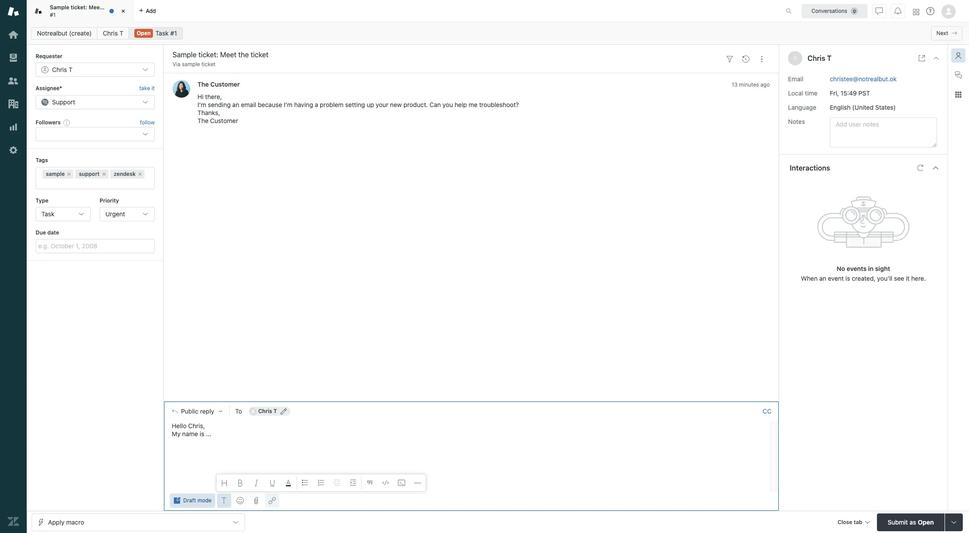 Task type: vqa. For each thing, say whether or not it's contained in the screenshot.
the chat now button
no



Task type: locate. For each thing, give the bounding box(es) containing it.
states)
[[876, 103, 896, 111]]

hello
[[172, 423, 187, 430]]

support
[[79, 171, 100, 177]]

is left "..."
[[200, 431, 204, 438]]

sample down tags
[[46, 171, 65, 177]]

0 horizontal spatial sample
[[46, 171, 65, 177]]

christee@notrealbut.ok
[[830, 75, 897, 83]]

admin image
[[8, 145, 19, 156]]

task inside 'task' popup button
[[41, 210, 55, 218]]

it right see
[[906, 275, 910, 282]]

0 horizontal spatial close image
[[119, 7, 128, 16]]

0 horizontal spatial open
[[137, 30, 151, 36]]

chris inside requester element
[[52, 66, 67, 74]]

2 the from the top
[[198, 117, 209, 125]]

open
[[137, 30, 151, 36], [918, 519, 934, 527]]

0 vertical spatial task
[[156, 29, 169, 37]]

draft mode button
[[170, 494, 215, 509]]

as
[[910, 519, 917, 527]]

1 horizontal spatial sample
[[182, 61, 200, 68]]

ticket up the customer link at the left top of the page
[[202, 61, 216, 68]]

an inside hi there, i'm sending an email because i'm having a problem setting up your new product. can you help me troubleshoot? thanks, the customer
[[232, 101, 239, 109]]

is
[[846, 275, 851, 282], [200, 431, 204, 438]]

ticket
[[113, 4, 128, 11], [202, 61, 216, 68]]

0 vertical spatial is
[[846, 275, 851, 282]]

the customer link
[[198, 81, 240, 88]]

0 horizontal spatial task
[[41, 210, 55, 218]]

1 vertical spatial is
[[200, 431, 204, 438]]

1 vertical spatial close image
[[933, 55, 940, 62]]

decrease indent (cmd [) image
[[334, 480, 341, 487]]

chris t right christee@notrealbut.ok "icon"
[[258, 408, 277, 415]]

requester
[[36, 53, 62, 60]]

1 horizontal spatial task
[[156, 29, 169, 37]]

apply
[[48, 519, 64, 527]]

format text image
[[221, 498, 228, 505]]

0 vertical spatial an
[[232, 101, 239, 109]]

13 minutes ago text field
[[732, 82, 770, 88]]

0 horizontal spatial remove image
[[67, 172, 72, 177]]

0 horizontal spatial an
[[232, 101, 239, 109]]

1 horizontal spatial i'm
[[284, 101, 293, 109]]

open right as
[[918, 519, 934, 527]]

0 vertical spatial it
[[152, 85, 155, 92]]

draft mode
[[183, 498, 212, 505]]

ticket right the
[[113, 4, 128, 11]]

1 horizontal spatial #1
[[170, 29, 177, 37]]

1 horizontal spatial is
[[846, 275, 851, 282]]

it inside no events in sight when an event is created, you'll see it here.
[[906, 275, 910, 282]]

pst
[[859, 89, 871, 97]]

event
[[828, 275, 844, 282]]

product.
[[404, 101, 428, 109]]

0 vertical spatial the
[[198, 81, 209, 88]]

local
[[788, 89, 804, 97]]

requester element
[[36, 63, 155, 77]]

0 horizontal spatial i'm
[[198, 101, 206, 109]]

i'm
[[198, 101, 206, 109], [284, 101, 293, 109]]

1 horizontal spatial an
[[820, 275, 827, 282]]

urgent button
[[100, 207, 155, 222]]

1 the from the top
[[198, 81, 209, 88]]

1 i'm from the left
[[198, 101, 206, 109]]

secondary element
[[27, 24, 970, 42]]

reply
[[200, 408, 214, 415]]

customer down sending
[[210, 117, 238, 125]]

chris right user icon
[[808, 54, 826, 62]]

email
[[241, 101, 256, 109]]

0 horizontal spatial ticket
[[113, 4, 128, 11]]

an
[[232, 101, 239, 109], [820, 275, 827, 282]]

2 remove image from the left
[[101, 172, 107, 177]]

an left event
[[820, 275, 827, 282]]

0 vertical spatial #1
[[50, 11, 56, 18]]

chris down the
[[103, 29, 118, 37]]

chris t down the
[[103, 29, 123, 37]]

#1 down sample
[[50, 11, 56, 18]]

ago
[[761, 82, 770, 88]]

me
[[469, 101, 478, 109]]

chris inside secondary element
[[103, 29, 118, 37]]

remove image
[[67, 172, 72, 177], [101, 172, 107, 177], [137, 172, 143, 177]]

...
[[206, 431, 211, 438]]

get started image
[[8, 29, 19, 40]]

zendesk image
[[8, 517, 19, 528]]

chris
[[103, 29, 118, 37], [808, 54, 826, 62], [52, 66, 67, 74], [258, 408, 272, 415]]

chris down requester
[[52, 66, 67, 74]]

remove image right zendesk
[[137, 172, 143, 177]]

chris t inside secondary element
[[103, 29, 123, 37]]

remove image left support
[[67, 172, 72, 177]]

customers image
[[8, 75, 19, 87]]

you'll
[[878, 275, 893, 282]]

numbered list (cmd shift 7) image
[[318, 480, 325, 487]]

view more details image
[[919, 55, 926, 62]]

remove image right support
[[101, 172, 107, 177]]

task for task
[[41, 210, 55, 218]]

chris t down requester
[[52, 66, 73, 74]]

(create)
[[69, 29, 92, 37]]

customer context image
[[955, 52, 962, 59]]

it right take
[[152, 85, 155, 92]]

code block (ctrl shift 6) image
[[398, 480, 405, 487]]

user image
[[793, 56, 798, 61]]

the down 'thanks,' at left top
[[198, 117, 209, 125]]

t
[[120, 29, 123, 37], [828, 54, 832, 62], [69, 66, 73, 74], [274, 408, 277, 415]]

public
[[181, 408, 199, 415]]

you
[[443, 101, 453, 109]]

notifications image
[[895, 7, 902, 14]]

underline (cmd u) image
[[269, 480, 276, 487]]

remove image for sample
[[67, 172, 72, 177]]

ticket inside sample ticket: meet the ticket #1
[[113, 4, 128, 11]]

1 vertical spatial customer
[[210, 117, 238, 125]]

open left task #1
[[137, 30, 151, 36]]

task inside secondary element
[[156, 29, 169, 37]]

i'm down hi
[[198, 101, 206, 109]]

1 vertical spatial ticket
[[202, 61, 216, 68]]

1 horizontal spatial it
[[906, 275, 910, 282]]

close image right view more details "image"
[[933, 55, 940, 62]]

t inside secondary element
[[120, 29, 123, 37]]

it
[[152, 85, 155, 92], [906, 275, 910, 282]]

main element
[[0, 0, 27, 534]]

no events in sight when an event is created, you'll see it here.
[[801, 265, 926, 282]]

(united
[[853, 103, 874, 111]]

submit as open
[[888, 519, 934, 527]]

new
[[390, 101, 402, 109]]

reporting image
[[8, 121, 19, 133]]

sample right the via
[[182, 61, 200, 68]]

1 vertical spatial it
[[906, 275, 910, 282]]

zendesk products image
[[913, 9, 920, 15]]

priority
[[100, 197, 119, 204]]

3 remove image from the left
[[137, 172, 143, 177]]

fri,
[[830, 89, 839, 97]]

customer
[[211, 81, 240, 88], [210, 117, 238, 125]]

1 remove image from the left
[[67, 172, 72, 177]]

1 horizontal spatial remove image
[[101, 172, 107, 177]]

thanks,
[[198, 109, 220, 117]]

0 horizontal spatial #1
[[50, 11, 56, 18]]

fri, 15:49 pst
[[830, 89, 871, 97]]

setting
[[345, 101, 365, 109]]

close image
[[119, 7, 128, 16], [933, 55, 940, 62]]

task #1
[[156, 29, 177, 37]]

#1 up the via
[[170, 29, 177, 37]]

customer up "there,"
[[211, 81, 240, 88]]

bulleted list (cmd shift 8) image
[[302, 480, 309, 487]]

2 i'm from the left
[[284, 101, 293, 109]]

button displays agent's chat status as invisible. image
[[876, 7, 883, 14]]

1 vertical spatial task
[[41, 210, 55, 218]]

1 vertical spatial the
[[198, 117, 209, 125]]

followers element
[[36, 127, 155, 142]]

bold (cmd b) image
[[237, 480, 244, 487]]

your
[[376, 101, 389, 109]]

0 horizontal spatial it
[[152, 85, 155, 92]]

public reply
[[181, 408, 214, 415]]

0 vertical spatial open
[[137, 30, 151, 36]]

draft
[[183, 498, 196, 505]]

add button
[[133, 0, 161, 22]]

conversations
[[812, 7, 848, 14]]

1 horizontal spatial ticket
[[202, 61, 216, 68]]

0 vertical spatial ticket
[[113, 4, 128, 11]]

0 vertical spatial close image
[[119, 7, 128, 16]]

info on adding followers image
[[63, 119, 70, 126]]

#1 inside secondary element
[[170, 29, 177, 37]]

1 vertical spatial open
[[918, 519, 934, 527]]

ticket:
[[71, 4, 87, 11]]

is right event
[[846, 275, 851, 282]]

1 vertical spatial #1
[[170, 29, 177, 37]]

an left the email
[[232, 101, 239, 109]]

the up hi
[[198, 81, 209, 88]]

is inside no events in sight when an event is created, you'll see it here.
[[846, 275, 851, 282]]

chris t inside requester element
[[52, 66, 73, 74]]

hello chris, my name is ...
[[172, 423, 211, 438]]

add attachment image
[[253, 498, 260, 505]]

0 horizontal spatial is
[[200, 431, 204, 438]]

1 horizontal spatial open
[[918, 519, 934, 527]]

task down type at left
[[41, 210, 55, 218]]

the inside hi there, i'm sending an email because i'm having a problem setting up your new product. can you help me troubleshoot? thanks, the customer
[[198, 117, 209, 125]]

remove image for support
[[101, 172, 107, 177]]

up
[[367, 101, 374, 109]]

task
[[156, 29, 169, 37], [41, 210, 55, 218]]

task down add at the top left of page
[[156, 29, 169, 37]]

support
[[52, 98, 75, 106]]

tab
[[27, 0, 133, 22]]

close image right the
[[119, 7, 128, 16]]

the
[[198, 81, 209, 88], [198, 117, 209, 125]]

#1
[[50, 11, 56, 18], [170, 29, 177, 37]]

take it button
[[139, 84, 155, 93]]

troubleshoot?
[[479, 101, 519, 109]]

mode
[[198, 498, 212, 505]]

hi
[[198, 93, 204, 101]]

2 horizontal spatial remove image
[[137, 172, 143, 177]]

apply macro
[[48, 519, 84, 527]]

add
[[146, 7, 156, 14]]

i'm left having at the top
[[284, 101, 293, 109]]

chris t right user icon
[[808, 54, 832, 62]]

can
[[430, 101, 441, 109]]

1 vertical spatial an
[[820, 275, 827, 282]]

chris t link
[[97, 27, 129, 40]]

a
[[315, 101, 318, 109]]

0 vertical spatial sample
[[182, 61, 200, 68]]

via sample ticket
[[173, 61, 216, 68]]

chris,
[[188, 423, 205, 430]]

conversations button
[[802, 4, 868, 18]]



Task type: describe. For each thing, give the bounding box(es) containing it.
zendesk support image
[[8, 6, 19, 17]]

events image
[[743, 55, 750, 63]]

chris right christee@notrealbut.ok "icon"
[[258, 408, 272, 415]]

submit
[[888, 519, 908, 527]]

because
[[258, 101, 282, 109]]

quote (cmd shift 9) image
[[366, 480, 373, 487]]

views image
[[8, 52, 19, 64]]

sample
[[50, 4, 69, 11]]

get help image
[[927, 7, 935, 15]]

created,
[[852, 275, 876, 282]]

cc button
[[763, 408, 772, 416]]

minutes
[[739, 82, 759, 88]]

the
[[103, 4, 112, 11]]

help
[[455, 101, 467, 109]]

language
[[788, 103, 817, 111]]

close tab button
[[834, 514, 874, 533]]

follow button
[[140, 119, 155, 127]]

close
[[838, 519, 853, 526]]

user image
[[794, 56, 797, 61]]

0 vertical spatial customer
[[211, 81, 240, 88]]

urgent
[[105, 210, 125, 218]]

assignee* element
[[36, 95, 155, 109]]

time
[[805, 89, 818, 97]]

sample ticket: meet the ticket #1
[[50, 4, 128, 18]]

code span (ctrl shift 5) image
[[382, 480, 389, 487]]

headings image
[[221, 480, 228, 487]]

sending
[[208, 101, 231, 109]]

is inside hello chris, my name is ...
[[200, 431, 204, 438]]

italic (cmd i) image
[[253, 480, 260, 487]]

insert emojis image
[[237, 498, 244, 505]]

events
[[847, 265, 867, 273]]

hide composer image
[[468, 398, 475, 406]]

1 horizontal spatial close image
[[933, 55, 940, 62]]

problem
[[320, 101, 344, 109]]

see
[[894, 275, 905, 282]]

assignee*
[[36, 85, 62, 92]]

increase indent (cmd ]) image
[[350, 480, 357, 487]]

no
[[837, 265, 846, 273]]

notrealbut
[[37, 29, 67, 37]]

Subject field
[[171, 49, 720, 60]]

1 vertical spatial sample
[[46, 171, 65, 177]]

notes
[[788, 118, 805, 125]]

remove image for zendesk
[[137, 172, 143, 177]]

follow
[[140, 119, 155, 126]]

displays possible ticket submission types image
[[951, 519, 958, 527]]

customer inside hi there, i'm sending an email because i'm having a problem setting up your new product. can you help me troubleshoot? thanks, the customer
[[210, 117, 238, 125]]

followers
[[36, 119, 61, 126]]

zendesk
[[114, 171, 136, 177]]

avatar image
[[173, 80, 190, 98]]

christee@notrealbut.ok image
[[250, 408, 257, 415]]

notrealbut (create) button
[[31, 27, 98, 40]]

organizations image
[[8, 98, 19, 110]]

cc
[[763, 408, 772, 415]]

filter image
[[727, 55, 734, 63]]

interactions
[[790, 164, 831, 172]]

15:49
[[841, 89, 857, 97]]

Add user notes text field
[[830, 117, 938, 148]]

hi there, i'm sending an email because i'm having a problem setting up your new product. can you help me troubleshoot? thanks, the customer
[[198, 93, 519, 125]]

type
[[36, 197, 48, 204]]

english (united states)
[[830, 103, 896, 111]]

tab containing sample ticket: meet the ticket
[[27, 0, 133, 22]]

due date
[[36, 230, 59, 236]]

tab
[[854, 519, 863, 526]]

there,
[[205, 93, 222, 101]]

in
[[869, 265, 874, 273]]

my
[[172, 431, 181, 438]]

via
[[173, 61, 180, 68]]

having
[[294, 101, 313, 109]]

#1 inside sample ticket: meet the ticket #1
[[50, 11, 56, 18]]

local time
[[788, 89, 818, 97]]

ticket actions image
[[759, 55, 766, 63]]

sight
[[876, 265, 891, 273]]

edit user image
[[281, 409, 287, 415]]

apps image
[[955, 91, 962, 98]]

name
[[182, 431, 198, 438]]

task for task #1
[[156, 29, 169, 37]]

tabs tab list
[[27, 0, 777, 22]]

next button
[[932, 26, 963, 40]]

Due date field
[[36, 240, 155, 254]]

an inside no events in sight when an event is created, you'll see it here.
[[820, 275, 827, 282]]

email
[[788, 75, 804, 83]]

13
[[732, 82, 738, 88]]

13 minutes ago
[[732, 82, 770, 88]]

take
[[139, 85, 150, 92]]

here.
[[912, 275, 926, 282]]

take it
[[139, 85, 155, 92]]

add link (cmd k) image
[[269, 498, 276, 505]]

open inside secondary element
[[137, 30, 151, 36]]

next
[[937, 30, 949, 36]]

meet
[[89, 4, 102, 11]]

close tab
[[838, 519, 863, 526]]

Public reply composer Draft mode text field
[[168, 421, 768, 440]]

the customer
[[198, 81, 240, 88]]

it inside button
[[152, 85, 155, 92]]

english
[[830, 103, 851, 111]]

macro
[[66, 519, 84, 527]]

notrealbut (create)
[[37, 29, 92, 37]]

close image inside tab
[[119, 7, 128, 16]]

public reply button
[[164, 402, 229, 421]]

horizontal rule (cmd shift l) image
[[414, 480, 421, 487]]

date
[[47, 230, 59, 236]]



